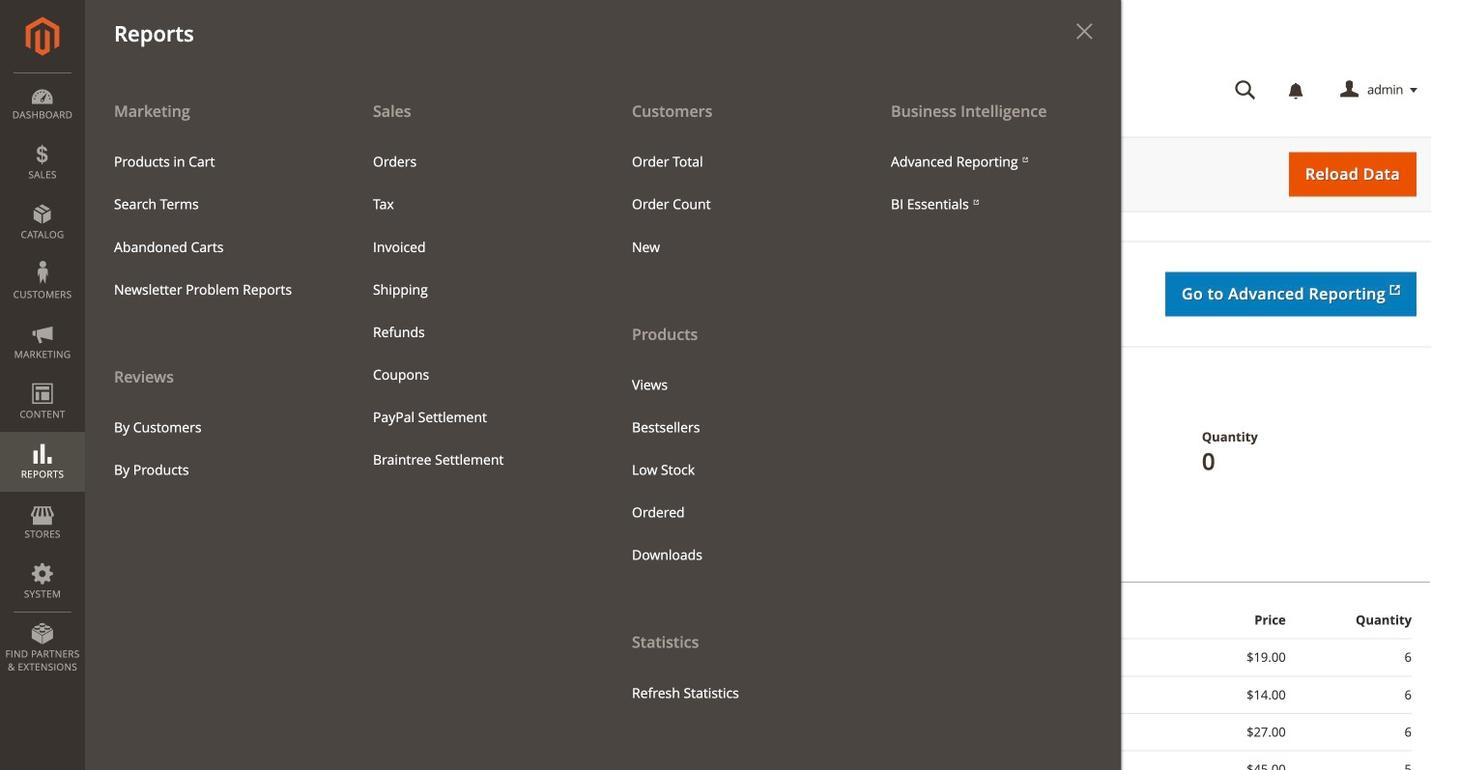 Task type: describe. For each thing, give the bounding box(es) containing it.
magento admin panel image
[[26, 16, 59, 56]]



Task type: locate. For each thing, give the bounding box(es) containing it.
menu
[[85, 89, 1121, 771], [85, 89, 344, 492], [603, 89, 862, 715], [100, 141, 330, 311], [359, 141, 589, 481], [618, 141, 848, 269], [877, 141, 1107, 226], [618, 364, 848, 577], [100, 407, 330, 492]]

menu bar
[[0, 0, 1121, 771]]



